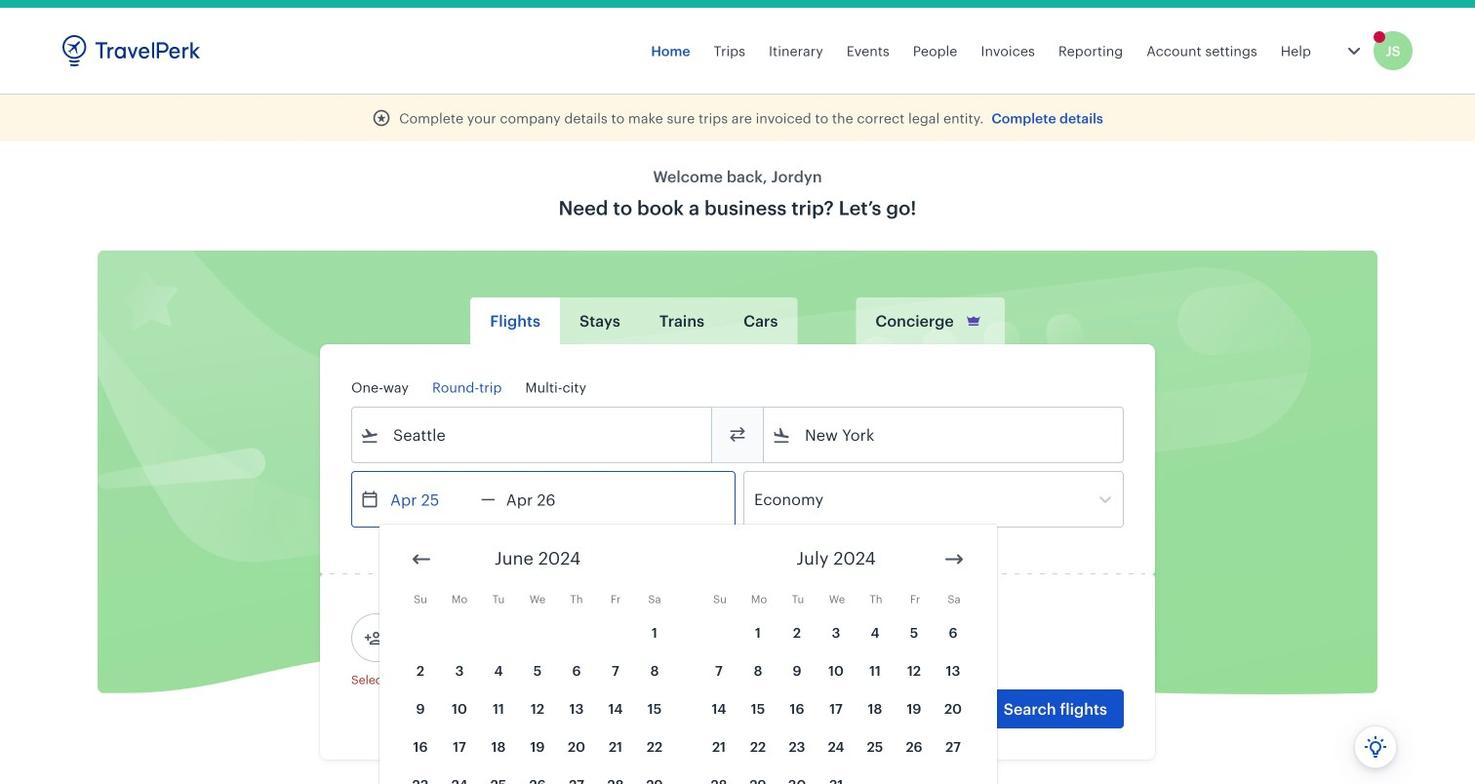 Task type: vqa. For each thing, say whether or not it's contained in the screenshot.
the bottom Japan Airlines icon
no



Task type: locate. For each thing, give the bounding box(es) containing it.
choose saturday, july 27, 2024 as your check-in date. it's available. image
[[935, 729, 972, 765]]

choose saturday, july 13, 2024 as your check-in date. it's available. image
[[935, 653, 972, 689]]

Return text field
[[495, 472, 597, 527]]

choose friday, july 5, 2024 as your check-in date. it's available. image
[[896, 615, 933, 651]]

move forward to switch to the next month. image
[[943, 548, 966, 571]]



Task type: describe. For each thing, give the bounding box(es) containing it.
choose friday, july 12, 2024 as your check-in date. it's available. image
[[896, 653, 933, 689]]

choose friday, july 19, 2024 as your check-in date. it's available. image
[[896, 691, 933, 727]]

From search field
[[380, 420, 686, 451]]

calendar application
[[380, 525, 1475, 784]]

Depart text field
[[380, 472, 481, 527]]

move backward to switch to the previous month. image
[[410, 548, 433, 571]]

Add first traveler search field
[[383, 623, 586, 654]]

To search field
[[791, 420, 1098, 451]]

choose saturday, july 20, 2024 as your check-in date. it's available. image
[[935, 691, 972, 727]]

choose friday, july 26, 2024 as your check-in date. it's available. image
[[896, 729, 933, 765]]

choose saturday, july 6, 2024 as your check-in date. it's available. image
[[935, 615, 972, 651]]



